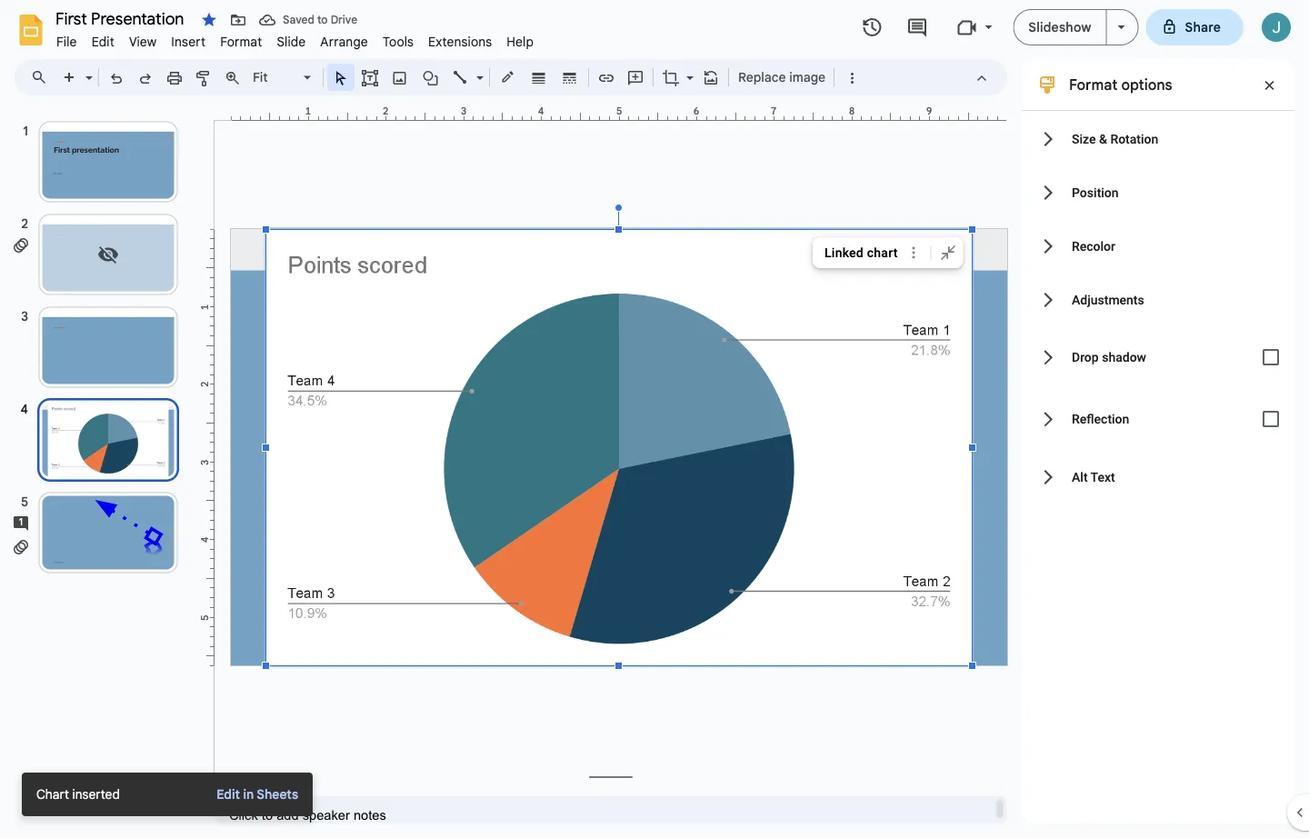Task type: locate. For each thing, give the bounding box(es) containing it.
border color: transparent image
[[498, 65, 519, 88]]

1 vertical spatial edit
[[217, 787, 240, 803]]

toggle reflection image
[[1253, 401, 1290, 437]]

view
[[129, 34, 157, 50]]

chart options element
[[813, 237, 967, 268]]

format inside section
[[1069, 75, 1118, 94]]

in
[[243, 787, 254, 803]]

drop shadow tab
[[1022, 326, 1295, 388]]

share button
[[1146, 9, 1244, 45]]

format options
[[1069, 75, 1173, 94]]

edit for edit
[[92, 34, 114, 50]]

Star checkbox
[[196, 7, 222, 33]]

menu bar containing file
[[49, 24, 541, 54]]

1 vertical spatial format
[[1069, 75, 1118, 94]]

format
[[220, 34, 262, 50], [1069, 75, 1118, 94]]

edit in sheets
[[217, 787, 298, 803]]

0 horizontal spatial edit
[[92, 34, 114, 50]]

navigation
[[0, 103, 200, 839]]

edit down 'rename' text box
[[92, 34, 114, 50]]

1 horizontal spatial format
[[1069, 75, 1118, 94]]

alt text tab
[[1022, 450, 1295, 504]]

format down star option
[[220, 34, 262, 50]]

edit left in
[[217, 787, 240, 803]]

section containing chart inserted
[[22, 773, 313, 817]]

0 vertical spatial edit
[[92, 34, 114, 50]]

Zoom text field
[[250, 65, 301, 90]]

adjustments
[[1072, 292, 1145, 307]]

position
[[1072, 185, 1119, 200]]

inserted
[[72, 787, 120, 803]]

format left options
[[1069, 75, 1118, 94]]

chart
[[867, 245, 898, 260]]

Toggle shadow checkbox
[[1253, 339, 1290, 376]]

border dash option
[[560, 65, 581, 90]]

share
[[1185, 19, 1221, 35]]

shape image
[[421, 65, 442, 90]]

main toolbar
[[54, 64, 867, 91]]

replace
[[738, 69, 786, 85]]

file
[[56, 34, 77, 50]]

extensions menu item
[[421, 31, 499, 52]]

tools menu item
[[376, 31, 421, 52]]

size & rotation
[[1072, 131, 1159, 146]]

menu bar
[[49, 24, 541, 54]]

0 vertical spatial format
[[220, 34, 262, 50]]

edit
[[92, 34, 114, 50], [217, 787, 240, 803]]

options
[[1122, 75, 1173, 94]]

format inside menu item
[[220, 34, 262, 50]]

Toggle reflection checkbox
[[1253, 401, 1290, 437]]

reflection tab
[[1022, 388, 1295, 450]]

insert menu item
[[164, 31, 213, 52]]

edit inside menu item
[[92, 34, 114, 50]]

format options application
[[0, 0, 1310, 839]]

drop shadow
[[1072, 350, 1147, 365]]

edit inside button
[[217, 787, 240, 803]]

recolor tab
[[1022, 219, 1295, 273]]

section
[[22, 773, 313, 817]]

0 horizontal spatial format
[[220, 34, 262, 50]]

Rename text field
[[49, 7, 195, 29]]

size
[[1072, 131, 1096, 146]]

toggle shadow image
[[1253, 339, 1290, 376]]

1 horizontal spatial edit
[[217, 787, 240, 803]]

size & rotation tab
[[1022, 112, 1295, 166]]



Task type: vqa. For each thing, say whether or not it's contained in the screenshot.
section inside the Format options 'application'
yes



Task type: describe. For each thing, give the bounding box(es) containing it.
presentation options image
[[1118, 25, 1125, 29]]

saved
[[283, 13, 315, 27]]

arrange menu item
[[313, 31, 376, 52]]

replace image
[[738, 69, 826, 85]]

drop
[[1072, 350, 1099, 365]]

sheets
[[257, 787, 298, 803]]

Menus field
[[23, 65, 63, 90]]

linked chart
[[825, 245, 898, 260]]

alt text
[[1072, 469, 1116, 485]]

slide menu item
[[270, 31, 313, 52]]

saved to drive
[[283, 13, 358, 27]]

rotation
[[1111, 131, 1159, 146]]

border weight option
[[529, 65, 550, 90]]

arrange
[[320, 34, 368, 50]]

file menu item
[[49, 31, 84, 52]]

text
[[1091, 469, 1116, 485]]

Zoom field
[[247, 65, 319, 91]]

saved to drive button
[[255, 7, 362, 33]]

to
[[317, 13, 328, 27]]

format menu item
[[213, 31, 270, 52]]

insert
[[171, 34, 206, 50]]

recolor
[[1072, 238, 1116, 254]]

image
[[790, 69, 826, 85]]

reflection
[[1072, 412, 1130, 427]]

help
[[507, 34, 534, 50]]

shadow
[[1102, 350, 1147, 365]]

slideshow button
[[1013, 9, 1107, 45]]

menu bar banner
[[0, 0, 1310, 839]]

chart
[[36, 787, 69, 803]]

format for format
[[220, 34, 262, 50]]

navigation inside format options "application"
[[0, 103, 200, 839]]

menu bar inside menu bar banner
[[49, 24, 541, 54]]

edit for edit in sheets
[[217, 787, 240, 803]]

format options section
[[1022, 59, 1295, 824]]

edit menu item
[[84, 31, 122, 52]]

help menu item
[[499, 31, 541, 52]]

slideshow
[[1029, 19, 1092, 35]]

chart inserted
[[36, 787, 120, 803]]

linked
[[825, 245, 864, 260]]

format for format options
[[1069, 75, 1118, 94]]

alt
[[1072, 469, 1088, 485]]

slide
[[277, 34, 306, 50]]

&
[[1099, 131, 1108, 146]]

position tab
[[1022, 166, 1295, 219]]

drive
[[331, 13, 358, 27]]

view menu item
[[122, 31, 164, 52]]

tools
[[383, 34, 414, 50]]

insert image image
[[390, 65, 411, 90]]

new slide with layout image
[[81, 65, 93, 72]]

mask image image
[[682, 65, 694, 72]]

replace image button
[[733, 64, 830, 91]]

extensions
[[428, 34, 492, 50]]

linked chart options image
[[905, 243, 924, 263]]

edit in sheets button
[[207, 786, 298, 804]]

adjustments tab
[[1022, 273, 1295, 326]]



